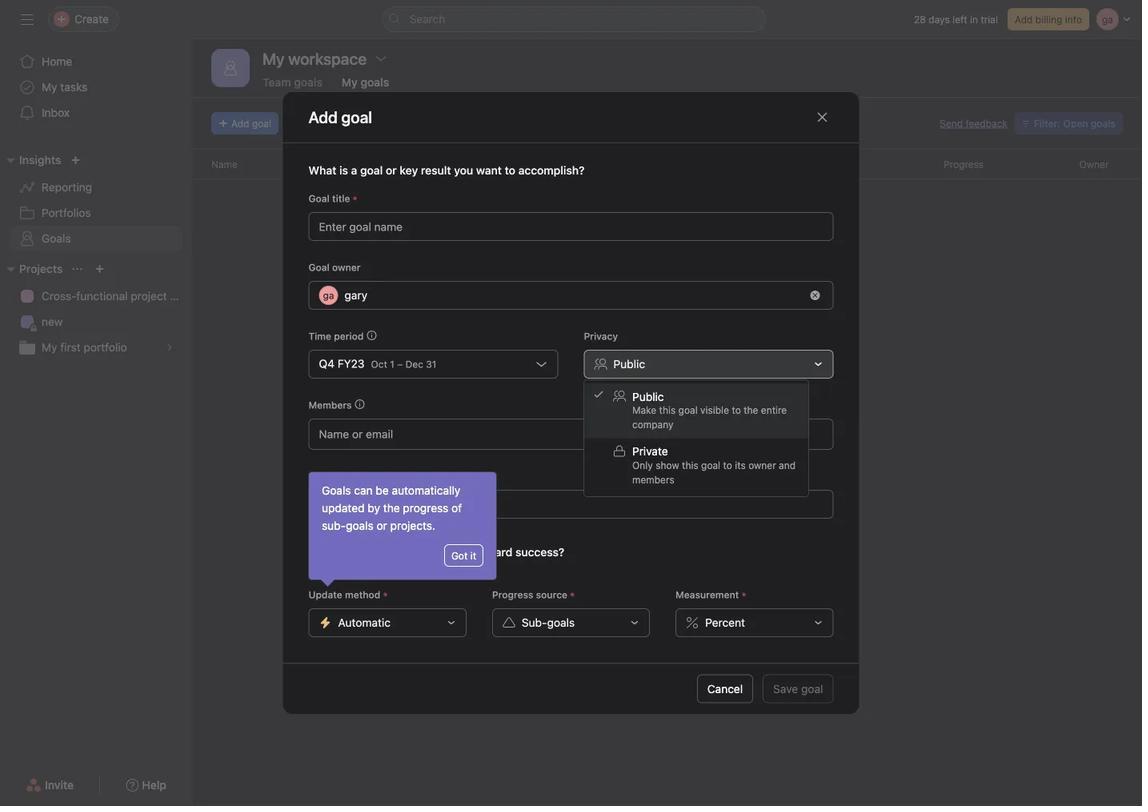 Task type: vqa. For each thing, say whether or not it's contained in the screenshot.
first Archive notification icon
no



Task type: describe. For each thing, give the bounding box(es) containing it.
trial
[[981, 14, 998, 25]]

feedback
[[966, 118, 1008, 129]]

members
[[309, 400, 352, 411]]

new
[[42, 315, 63, 328]]

hide sidebar image
[[21, 13, 34, 26]]

goals.
[[766, 412, 801, 427]]

the for progress
[[383, 502, 400, 515]]

insights button
[[0, 151, 61, 170]]

my for my goals
[[342, 76, 358, 89]]

goal up can
[[341, 471, 361, 482]]

my tasks
[[42, 80, 88, 94]]

of
[[452, 502, 462, 515]]

tasks
[[60, 80, 88, 94]]

entire
[[761, 405, 787, 416]]

goal inside add goal button
[[252, 118, 271, 129]]

my goals
[[342, 76, 389, 89]]

public make this goal visible to the entire company
[[632, 390, 787, 430]]

learn
[[309, 562, 334, 573]]

insights
[[19, 153, 61, 167]]

send feedback
[[940, 118, 1008, 129]]

goal inside public make this goal visible to the entire company
[[679, 405, 698, 416]]

fy23
[[338, 357, 365, 370]]

goals for my goals
[[361, 76, 389, 89]]

team goals
[[263, 76, 323, 89]]

global element
[[0, 39, 192, 135]]

sub-goals
[[522, 616, 575, 629]]

targets
[[420, 562, 453, 573]]

goals for goals can be automatically updated by the progress of sub-goals or projects.
[[322, 484, 351, 497]]

progress inside goals can be automatically updated by the progress of sub-goals or projects.
[[403, 502, 449, 515]]

to inside how will you measure progress toward success? learn to set measurable targets
[[337, 562, 346, 573]]

my goals link
[[342, 76, 389, 97]]

make
[[632, 405, 657, 416]]

show
[[656, 460, 679, 471]]

time
[[309, 331, 331, 342]]

or inside goals can be automatically updated by the progress of sub-goals or projects.
[[377, 519, 387, 532]]

required image for title
[[350, 194, 360, 203]]

will
[[335, 546, 353, 559]]

goals can be automatically updated by the progress of sub-goals or projects. tooltip
[[309, 472, 496, 584]]

functional
[[76, 289, 128, 303]]

what is a goal or key result you want to accomplish?
[[309, 164, 585, 177]]

Enter goal name text field
[[309, 212, 834, 241]]

public for public make this goal visible to the entire company
[[632, 390, 664, 403]]

add goal button
[[211, 112, 279, 135]]

sub-
[[522, 616, 547, 629]]

private
[[632, 445, 668, 458]]

you don't own any open goals
[[541, 373, 794, 396]]

remove image
[[811, 291, 820, 300]]

portfolios
[[42, 206, 91, 219]]

billing
[[1036, 14, 1063, 25]]

to accomplish?
[[505, 164, 585, 177]]

add a goal or clear your filters to see all goals.
[[534, 412, 801, 427]]

add for add billing info
[[1015, 14, 1033, 25]]

goal down don't
[[571, 412, 595, 427]]

required image for automatic
[[381, 590, 390, 600]]

search list box
[[382, 6, 767, 32]]

period
[[334, 331, 364, 342]]

result
[[421, 164, 451, 177]]

my first portfolio
[[42, 341, 127, 354]]

got it button
[[444, 544, 484, 567]]

goals for goals
[[42, 232, 71, 245]]

clear
[[638, 462, 665, 476]]

inbox link
[[10, 100, 183, 126]]

my for my first portfolio
[[42, 341, 57, 354]]

goal right is at the left
[[360, 164, 383, 177]]

title
[[332, 193, 350, 204]]

measure
[[378, 546, 423, 559]]

open goals
[[700, 373, 794, 396]]

0 horizontal spatial owner
[[332, 262, 361, 273]]

goal title
[[309, 193, 350, 204]]

updated
[[322, 502, 365, 515]]

new link
[[10, 309, 183, 335]]

set
[[349, 562, 363, 573]]

owner inside the private only show this goal to its owner and members
[[749, 460, 776, 471]]

and
[[779, 460, 796, 471]]

projects button
[[0, 259, 63, 279]]

invite button
[[15, 771, 84, 800]]

privacy
[[584, 331, 618, 342]]

got it
[[451, 550, 476, 561]]

Name or email text field
[[319, 424, 406, 444]]

how will you measure progress toward success? learn to set measurable targets
[[309, 546, 565, 573]]

1 vertical spatial a
[[561, 412, 567, 427]]

portfolio
[[84, 341, 127, 354]]

sub-goals button
[[492, 608, 650, 637]]

time period
[[309, 331, 364, 342]]

home
[[42, 55, 72, 68]]

members
[[632, 474, 675, 485]]

what
[[309, 164, 337, 177]]

public button
[[584, 350, 834, 379]]

by
[[368, 502, 380, 515]]

progress source
[[492, 589, 568, 600]]

projects element
[[0, 255, 192, 363]]

automatically
[[392, 484, 461, 497]]

to inside the private only show this goal to its owner and members
[[723, 460, 732, 471]]

can
[[354, 484, 373, 497]]

method
[[345, 589, 381, 600]]

add goal
[[231, 118, 271, 129]]

goals for sub-goals
[[547, 616, 575, 629]]

automatic button
[[309, 608, 467, 637]]

portfolios link
[[10, 200, 183, 226]]

add for add goal
[[231, 118, 249, 129]]

my tasks link
[[10, 74, 183, 100]]

only
[[632, 460, 653, 471]]

the for entire
[[744, 405, 759, 416]]



Task type: locate. For each thing, give the bounding box(es) containing it.
a right is at the left
[[351, 164, 357, 177]]

oct
[[371, 359, 387, 370]]

sub-
[[322, 519, 346, 532]]

goals down parent goal on the bottom
[[322, 484, 351, 497]]

0 vertical spatial progress
[[944, 159, 984, 170]]

cancel button
[[697, 675, 754, 703]]

progress down 'automatically'
[[403, 502, 449, 515]]

0 vertical spatial you
[[454, 164, 473, 177]]

0 horizontal spatial add
[[231, 118, 249, 129]]

1 vertical spatial progress
[[492, 589, 534, 600]]

my for my tasks
[[42, 80, 57, 94]]

1 horizontal spatial owner
[[749, 460, 776, 471]]

update method
[[309, 589, 381, 600]]

or down by
[[377, 519, 387, 532]]

any
[[665, 373, 696, 396]]

public inside dropdown button
[[614, 357, 645, 371]]

1 horizontal spatial this
[[682, 460, 699, 471]]

goal left title
[[309, 193, 330, 204]]

cancel
[[708, 682, 743, 695]]

goal owner
[[309, 262, 361, 273]]

1 horizontal spatial progress
[[944, 159, 984, 170]]

goal left visible
[[679, 405, 698, 416]]

0 horizontal spatial this
[[659, 405, 676, 416]]

0 horizontal spatial a
[[351, 164, 357, 177]]

days
[[929, 14, 950, 25]]

goal inside the private only show this goal to its owner and members
[[701, 460, 721, 471]]

filters right 'clear'
[[668, 462, 697, 476]]

2 vertical spatial or
[[377, 519, 387, 532]]

goal up ga
[[309, 262, 330, 273]]

28 days left in trial
[[914, 14, 998, 25]]

cross-functional project plan link
[[10, 283, 192, 309]]

required image for percent
[[739, 590, 749, 600]]

required image down learn to set measurable targets link
[[381, 590, 390, 600]]

owner right its
[[749, 460, 776, 471]]

goals
[[42, 232, 71, 245], [322, 484, 351, 497]]

this right show
[[682, 460, 699, 471]]

to left 'set'
[[337, 562, 346, 573]]

goal left its
[[701, 460, 721, 471]]

the left the entire
[[744, 405, 759, 416]]

automatic
[[338, 616, 391, 629]]

0 vertical spatial public
[[614, 357, 645, 371]]

goal down team
[[252, 118, 271, 129]]

public for public
[[614, 357, 645, 371]]

2 vertical spatial add
[[534, 412, 557, 427]]

save
[[774, 682, 798, 695]]

your
[[646, 412, 672, 427]]

goals link
[[10, 226, 183, 251]]

send
[[940, 118, 963, 129]]

1 horizontal spatial add
[[534, 412, 557, 427]]

0 vertical spatial this
[[659, 405, 676, 416]]

0 horizontal spatial goals
[[42, 232, 71, 245]]

my inside projects element
[[42, 341, 57, 354]]

required image up percent dropdown button
[[739, 590, 749, 600]]

0 vertical spatial progress
[[403, 502, 449, 515]]

0 vertical spatial goals
[[42, 232, 71, 245]]

0 vertical spatial filters
[[675, 412, 707, 427]]

1 horizontal spatial you
[[454, 164, 473, 177]]

the inside public make this goal visible to the entire company
[[744, 405, 759, 416]]

1 required image from the left
[[381, 590, 390, 600]]

insights element
[[0, 146, 192, 255]]

0 vertical spatial the
[[744, 405, 759, 416]]

required image
[[381, 590, 390, 600], [739, 590, 749, 600]]

1 horizontal spatial the
[[744, 405, 759, 416]]

goals inside insights element
[[42, 232, 71, 245]]

0 vertical spatial or
[[386, 164, 397, 177]]

goals down source
[[547, 616, 575, 629]]

0 vertical spatial a
[[351, 164, 357, 177]]

1 vertical spatial filters
[[668, 462, 697, 476]]

1 vertical spatial owner
[[749, 460, 776, 471]]

progress up targets
[[426, 546, 473, 559]]

it
[[471, 550, 476, 561]]

this inside public make this goal visible to the entire company
[[659, 405, 676, 416]]

0 vertical spatial goal
[[309, 193, 330, 204]]

1 vertical spatial this
[[682, 460, 699, 471]]

2 goal from the top
[[309, 262, 330, 273]]

progress
[[403, 502, 449, 515], [426, 546, 473, 559]]

to left see
[[711, 412, 722, 427]]

you inside how will you measure progress toward success? learn to set measurable targets
[[356, 546, 375, 559]]

1 vertical spatial goal
[[309, 262, 330, 273]]

this up company
[[659, 405, 676, 416]]

save goal button
[[763, 675, 834, 703]]

goals inside goals can be automatically updated by the progress of sub-goals or projects.
[[346, 519, 374, 532]]

source
[[536, 589, 568, 600]]

goals inside dropdown button
[[547, 616, 575, 629]]

0 horizontal spatial required image
[[350, 194, 360, 203]]

0 horizontal spatial progress
[[492, 589, 534, 600]]

you
[[541, 373, 573, 396]]

percent
[[705, 616, 745, 629]]

the
[[744, 405, 759, 416], [383, 502, 400, 515]]

add goal
[[309, 108, 372, 126]]

is
[[339, 164, 348, 177]]

31
[[426, 359, 437, 370]]

or
[[386, 164, 397, 177], [599, 412, 611, 427], [377, 519, 387, 532]]

project
[[131, 289, 167, 303]]

goals down my workspace
[[294, 76, 323, 89]]

goal for goal owner
[[309, 262, 330, 273]]

goals down portfolios
[[42, 232, 71, 245]]

search
[[410, 12, 446, 26]]

add billing info button
[[1008, 8, 1090, 30]]

you left the want
[[454, 164, 473, 177]]

q4
[[319, 357, 335, 370]]

update
[[309, 589, 342, 600]]

reporting
[[42, 181, 92, 194]]

0 horizontal spatial required image
[[381, 590, 390, 600]]

save goal
[[774, 682, 823, 695]]

all
[[750, 412, 763, 427]]

to left its
[[723, 460, 732, 471]]

required image
[[350, 194, 360, 203], [568, 590, 577, 600]]

parent goal
[[309, 471, 361, 482]]

Connect a parent goal text field
[[309, 490, 834, 519]]

2 required image from the left
[[739, 590, 749, 600]]

cross-
[[42, 289, 76, 303]]

my left tasks
[[42, 80, 57, 94]]

1 goal from the top
[[309, 193, 330, 204]]

gary
[[345, 289, 368, 302]]

goal
[[252, 118, 271, 129], [360, 164, 383, 177], [679, 405, 698, 416], [571, 412, 595, 427], [701, 460, 721, 471], [341, 471, 361, 482], [801, 682, 823, 695]]

progress down send feedback
[[944, 159, 984, 170]]

progress inside how will you measure progress toward success? learn to set measurable targets
[[426, 546, 473, 559]]

1 vertical spatial progress
[[426, 546, 473, 559]]

goal inside the save goal button
[[801, 682, 823, 695]]

goals down by
[[346, 519, 374, 532]]

public up own
[[614, 357, 645, 371]]

measurement
[[676, 589, 739, 600]]

filters inside button
[[668, 462, 697, 476]]

a down you
[[561, 412, 567, 427]]

public inside public make this goal visible to the entire company
[[632, 390, 664, 403]]

how
[[309, 546, 332, 559]]

own
[[625, 373, 661, 396]]

you up 'set'
[[356, 546, 375, 559]]

in
[[970, 14, 978, 25]]

reporting link
[[10, 175, 183, 200]]

2 horizontal spatial add
[[1015, 14, 1033, 25]]

learn to set measurable targets link
[[309, 562, 453, 573]]

owner
[[332, 262, 361, 273], [749, 460, 776, 471]]

the inside goals can be automatically updated by the progress of sub-goals or projects.
[[383, 502, 400, 515]]

got
[[451, 550, 468, 561]]

progress for progress source
[[492, 589, 534, 600]]

plan
[[170, 289, 192, 303]]

team
[[263, 76, 291, 89]]

progress for progress
[[944, 159, 984, 170]]

1 vertical spatial required image
[[568, 590, 577, 600]]

my up the add goal
[[342, 76, 358, 89]]

invite
[[45, 779, 74, 792]]

close this dialog image
[[816, 111, 829, 124]]

1 vertical spatial add
[[231, 118, 249, 129]]

toward success?
[[476, 546, 565, 559]]

1 horizontal spatial a
[[561, 412, 567, 427]]

1 vertical spatial the
[[383, 502, 400, 515]]

this inside the private only show this goal to its owner and members
[[682, 460, 699, 471]]

my
[[342, 76, 358, 89], [42, 80, 57, 94], [42, 341, 57, 354]]

1 horizontal spatial goals
[[322, 484, 351, 497]]

required image for source
[[568, 590, 577, 600]]

company
[[632, 419, 674, 430]]

goals inside goals can be automatically updated by the progress of sub-goals or projects.
[[322, 484, 351, 497]]

parent
[[309, 471, 339, 482]]

or left clear
[[599, 412, 611, 427]]

my inside global element
[[42, 80, 57, 94]]

first
[[60, 341, 81, 354]]

1 vertical spatial public
[[632, 390, 664, 403]]

add down you
[[534, 412, 557, 427]]

my workspace
[[263, 49, 367, 68]]

goal right save
[[801, 682, 823, 695]]

projects.
[[390, 519, 436, 532]]

goal for goal title
[[309, 193, 330, 204]]

clear filters button
[[627, 455, 707, 484]]

this
[[659, 405, 676, 416], [682, 460, 699, 471]]

or left key
[[386, 164, 397, 177]]

goals for team goals
[[294, 76, 323, 89]]

1 vertical spatial you
[[356, 546, 375, 559]]

see
[[726, 412, 746, 427]]

add left billing
[[1015, 14, 1033, 25]]

0 vertical spatial add
[[1015, 14, 1033, 25]]

progress up the sub-
[[492, 589, 534, 600]]

filters right your
[[675, 412, 707, 427]]

home link
[[10, 49, 183, 74]]

to inside public make this goal visible to the entire company
[[732, 405, 741, 416]]

send feedback link
[[940, 116, 1008, 131]]

measurable
[[365, 562, 418, 573]]

be
[[376, 484, 389, 497]]

clear filters
[[638, 462, 697, 476]]

0 vertical spatial required image
[[350, 194, 360, 203]]

the right by
[[383, 502, 400, 515]]

1 vertical spatial goals
[[322, 484, 351, 497]]

q4 fy23 oct 1 – dec 31
[[319, 357, 437, 370]]

cross-functional project plan
[[42, 289, 192, 303]]

goals up the add goal
[[361, 76, 389, 89]]

its
[[735, 460, 746, 471]]

1 vertical spatial or
[[599, 412, 611, 427]]

1 horizontal spatial required image
[[739, 590, 749, 600]]

my left first
[[42, 341, 57, 354]]

0 vertical spatial owner
[[332, 262, 361, 273]]

1 horizontal spatial required image
[[568, 590, 577, 600]]

add up name
[[231, 118, 249, 129]]

inbox
[[42, 106, 70, 119]]

to left all
[[732, 405, 741, 416]]

public up make
[[632, 390, 664, 403]]

0 horizontal spatial you
[[356, 546, 375, 559]]

add for add a goal or clear your filters to see all goals.
[[534, 412, 557, 427]]

owner up gary
[[332, 262, 361, 273]]

0 horizontal spatial the
[[383, 502, 400, 515]]



